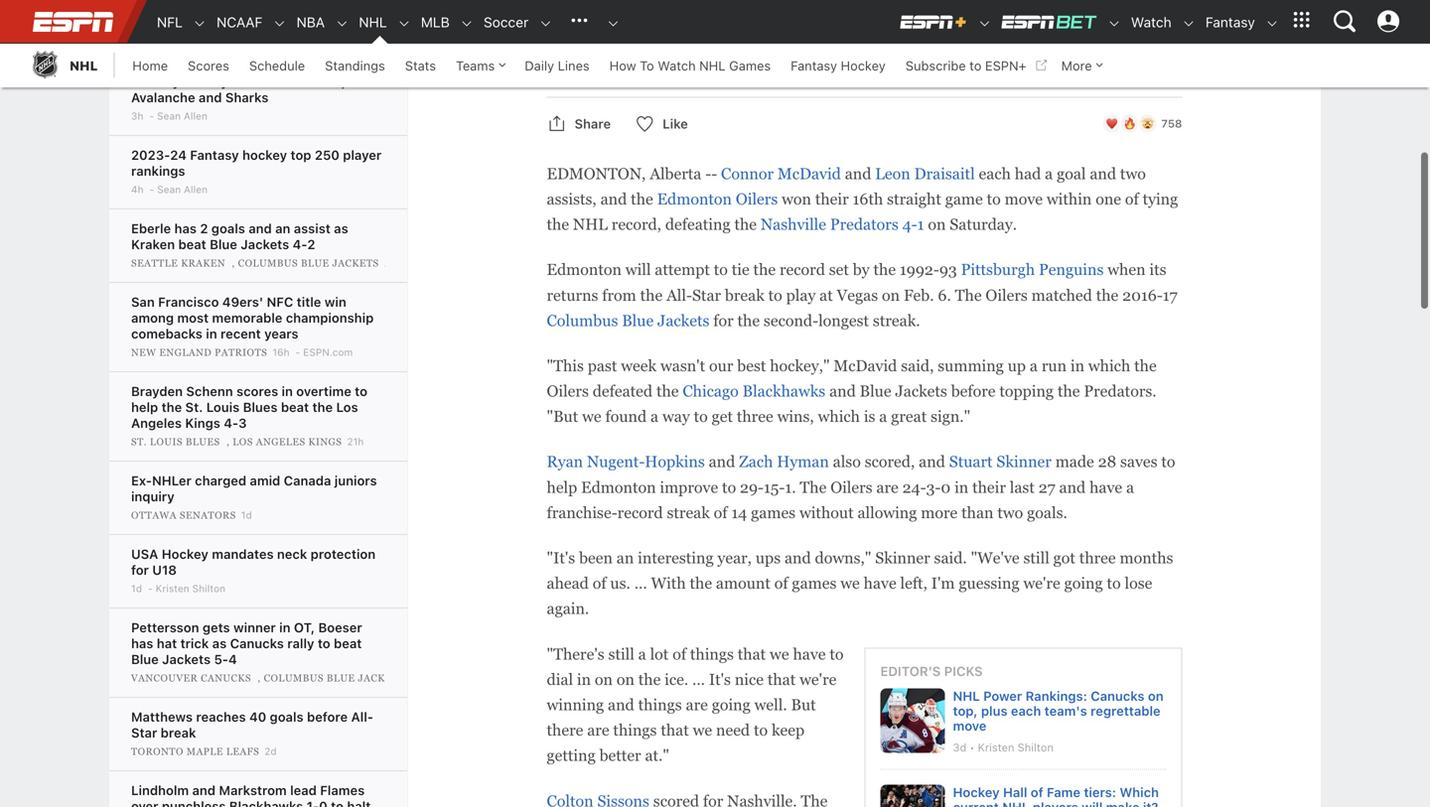 Task type: describe. For each thing, give the bounding box(es) containing it.
made
[[1056, 453, 1094, 471]]

the down overtime
[[312, 400, 333, 415]]

columbus for seattle kraken
[[238, 258, 298, 269]]

and up one
[[1090, 165, 1117, 183]]

games inside "it's been an interesting year, ups and downs," skinner said. "we've still got three months ahead of us. ... with the amount of games we have left, i'm guessing we're going to lose again.
[[792, 575, 837, 593]]

toronto
[[131, 747, 184, 757]]

san francisco 49ers' nfc title win among most memorable championship comebacks in recent years link
[[131, 295, 374, 341]]

matthews reaches 40 goals before all- star break link
[[131, 710, 373, 741]]

we're inside "it's been an interesting year, ups and downs," skinner said. "we've still got three months ahead of us. ... with the amount of games we have left, i'm guessing we're going to lose again.
[[1024, 575, 1061, 593]]

we up well.
[[770, 645, 789, 663]]

los inside the brayden schenn scores in overtime to help the st. louis blues beat the los angeles kings 4-3
[[336, 400, 358, 415]]

shilton for u18
[[192, 583, 225, 595]]

our
[[709, 357, 733, 375]]

in inside san francisco 49ers' nfc title win among most memorable championship comebacks in recent years
[[206, 326, 217, 341]]

pettersson
[[131, 620, 199, 635]]

oilers inside when its returns from the all-star break to play at vegas on feb. 6. the oilers matched the 2016-17 columbus blue jackets for the second-longest streak.
[[986, 286, 1028, 304]]

guessing
[[959, 575, 1020, 593]]

to left 29-
[[722, 479, 736, 497]]

0 horizontal spatial blues
[[186, 437, 220, 448]]

to inside when its returns from the all-star break to play at vegas on feb. 6. the oilers matched the 2016-17 columbus blue jackets for the second-longest streak.
[[769, 286, 783, 304]]

the down edmonton oilers
[[735, 216, 757, 234]]

nhl inside hockey hall of fame tiers: which current nhl players will make it?
[[1003, 800, 1030, 808]]

edmonton for edmonton will attempt to tie the record set by the 1992-93 pittsburgh penguins
[[547, 261, 622, 279]]

games
[[729, 58, 771, 73]]

the up predators. in the top right of the page
[[1135, 357, 1157, 375]]

0 horizontal spatial are
[[587, 722, 609, 740]]

0 vertical spatial things
[[690, 645, 734, 663]]

each had a goal and two assists, and the
[[547, 165, 1146, 208]]

in inside pettersson gets winner in ot, boeser has hat trick as canucks rally to beat blue jackets 5-4
[[279, 620, 291, 635]]

san francisco 49ers' nfc title win among most memorable championship comebacks in recent years
[[131, 295, 374, 341]]

jackets inside and blue jackets before topping the predators. "but we found a way to get three wins, which is a great sign."
[[895, 382, 947, 400]]

of inside "there's still a lot of things that we have to dial in on on the ice. ... it's nice that we're winning and things are going well. but there are things that we need to keep getting better at."
[[673, 645, 686, 663]]

blue inside when its returns from the all-star break to play at vegas on feb. 6. the oilers matched the 2016-17 columbus blue jackets for the second-longest streak.
[[622, 312, 654, 330]]

fantasy for fantasy hockey
[[791, 58, 837, 73]]

1 vertical spatial columbus blue jackets link
[[547, 312, 710, 330]]

two inside each had a goal and two assists, and the
[[1120, 165, 1146, 183]]

get
[[712, 408, 733, 426]]

0 vertical spatial mcdavid
[[778, 165, 841, 183]]

blue down assist
[[301, 258, 329, 269]]

hockey for fantasy
[[841, 58, 886, 73]]

flames
[[320, 783, 365, 798]]

rankings:
[[1026, 689, 1088, 704]]

250
[[315, 148, 340, 162]]

a inside made 28 saves to help edmonton improve to 29-15-1. the oilers are 24-3-0 in their last 27 and have a franchise-record streak of 14 games without allowing more than two goals.
[[1126, 479, 1134, 497]]

lot
[[650, 645, 669, 663]]

game
[[945, 190, 983, 208]]

brayden schenn scores in overtime to help the st. louis blues beat the los angeles kings 4-3 link
[[131, 384, 368, 431]]

maple
[[187, 747, 223, 757]]

all- for before
[[351, 710, 373, 725]]

louis inside the brayden schenn scores in overtime to help the st. louis blues beat the los angeles kings 4-3
[[206, 400, 240, 415]]

hyman
[[777, 453, 829, 471]]

has inside eberle has 2 goals and an assist as kraken beat blue jackets 4-2
[[174, 221, 197, 236]]

fantasy hockey: watch the ducks, avalanche and sharks
[[131, 74, 346, 105]]

still inside "there's still a lot of things that we have to dial in on on the ice. ... it's nice that we're winning and things are going well. but there are things that we need to keep getting better at."
[[608, 645, 635, 663]]

longest
[[819, 312, 869, 330]]

4- inside the brayden schenn scores in overtime to help the st. louis blues beat the los angeles kings 4-3
[[224, 416, 238, 431]]

mcdavid inside "this past week wasn't our best hockey," mcdavid said, summing up a run in which the oilers defeated the
[[834, 357, 897, 375]]

0 horizontal spatial will
[[626, 261, 651, 279]]

three inside and blue jackets before topping the predators. "but we found a way to get three wins, which is a great sign."
[[737, 408, 774, 426]]

year,
[[718, 549, 752, 567]]

seattle
[[131, 258, 178, 269]]

the inside "it's been an interesting year, ups and downs," skinner said. "we've still got three months ahead of us. ... with the amount of games we have left, i'm guessing we're going to lose again.
[[690, 575, 712, 593]]

to inside and blue jackets before topping the predators. "but we found a way to get three wins, which is a great sign."
[[694, 408, 708, 426]]

1 vertical spatial things
[[638, 696, 682, 714]]

and inside "there's still a lot of things that we have to dial in on on the ice. ... it's nice that we're winning and things are going well. but there are things that we need to keep getting better at."
[[608, 696, 635, 714]]

nhl up standings
[[359, 14, 387, 30]]

interesting
[[638, 549, 714, 567]]

1d inside ex-nhler charged amid canada juniors inquiry ottawa senators 1d
[[241, 510, 252, 521]]

st. louis blues
[[131, 437, 220, 448]]

canucks inside 'nhl power rankings: canucks on top, plus each team's regrettable move'
[[1091, 689, 1145, 704]]

of left us.
[[593, 575, 606, 593]]

oilers inside made 28 saves to help edmonton improve to 29-15-1. the oilers are 24-3-0 in their last 27 and have a franchise-record streak of 14 games without allowing more than two goals.
[[831, 479, 873, 497]]

hockey for usa
[[162, 547, 208, 562]]

1 horizontal spatial nhl link
[[349, 1, 387, 44]]

the left second-
[[738, 312, 760, 330]]

winner
[[233, 620, 276, 635]]

and inside made 28 saves to help edmonton improve to 29-15-1. the oilers are 24-3-0 in their last 27 and have a franchise-record streak of 14 games without allowing more than two goals.
[[1059, 479, 1086, 497]]

fame
[[1047, 785, 1081, 800]]

their inside won their 16th straight game to move within one of tying the nhl record, defeating the
[[815, 190, 849, 208]]

a inside "this past week wasn't our best hockey," mcdavid said, summing up a run in which the oilers defeated the
[[1030, 357, 1038, 375]]

3-
[[926, 479, 941, 497]]

schedule
[[249, 58, 305, 73]]

avalanche
[[131, 90, 195, 105]]

on right 1
[[928, 216, 946, 234]]

0 vertical spatial 4-
[[903, 216, 917, 234]]

to inside pettersson gets winner in ot, boeser has hat trick as canucks rally to beat blue jackets 5-4
[[318, 636, 330, 651]]

each inside 'nhl power rankings: canucks on top, plus each team's regrettable move'
[[1011, 704, 1041, 718]]

more link
[[1052, 44, 1112, 87]]

which
[[1120, 785, 1159, 800]]

we're inside "there's still a lot of things that we have to dial in on on the ice. ... it's nice that we're winning and things are going well. but there are things that we need to keep getting better at."
[[800, 671, 837, 689]]

summing
[[938, 357, 1004, 375]]

1 vertical spatial angeles
[[256, 437, 306, 448]]

are inside made 28 saves to help edmonton improve to 29-15-1. the oilers are 24-3-0 in their last 27 and have a franchise-record streak of 14 games without allowing more than two goals.
[[877, 479, 899, 497]]

to inside lindholm and markstrom lead flames over punchless blackhawks 1-0 to hal
[[331, 799, 344, 808]]

the inside and blue jackets before topping the predators. "but we found a way to get three wins, which is a great sign."
[[1058, 382, 1080, 400]]

last
[[1010, 479, 1035, 497]]

to left tie
[[714, 261, 728, 279]]

fantasy for fantasy
[[1206, 14, 1255, 30]]

shilton for plus
[[1018, 741, 1054, 754]]

and left zach
[[709, 453, 735, 471]]

nhl inside won their 16th straight game to move within one of tying the nhl record, defeating the
[[573, 216, 608, 234]]

the right the by
[[874, 261, 896, 279]]

on down "there's
[[595, 671, 613, 689]]

years
[[264, 326, 299, 341]]

a left way
[[651, 408, 659, 426]]

2016-
[[1123, 286, 1163, 304]]

before inside the matthews reaches 40 goals before all- star break toronto maple leafs 2d
[[307, 710, 348, 725]]

0 vertical spatial blackhawks
[[743, 382, 826, 400]]

lindholm and markstrom lead flames over punchless blackhawks 1-0 to hal
[[131, 783, 371, 808]]

espn.com
[[303, 347, 353, 358]]

los angeles kings link
[[227, 436, 345, 448]]

break for toronto
[[161, 726, 196, 741]]

share button
[[534, 108, 625, 139]]

mandates
[[212, 547, 274, 562]]

help inside made 28 saves to help edmonton improve to 29-15-1. the oilers are 24-3-0 in their last 27 and have a franchise-record streak of 14 games without allowing more than two goals.
[[547, 479, 577, 497]]

we inside and blue jackets before topping the predators. "but we found a way to get three wins, which is a great sign."
[[582, 408, 602, 426]]

senators
[[180, 510, 236, 521]]

two inside made 28 saves to help edmonton improve to 29-15-1. the oilers are 24-3-0 in their last 27 and have a franchise-record streak of 14 games without allowing more than two goals.
[[998, 504, 1023, 522]]

0 horizontal spatial los
[[233, 437, 253, 448]]

title
[[297, 295, 321, 309]]

attempt
[[655, 261, 710, 279]]

more
[[921, 504, 958, 522]]

how to watch nhl games
[[610, 58, 771, 73]]

0 horizontal spatial 2
[[200, 221, 208, 236]]

edmonton inside made 28 saves to help edmonton improve to 29-15-1. the oilers are 24-3-0 in their last 27 and have a franchise-record streak of 14 games without allowing more than two goals.
[[581, 479, 656, 497]]

usa
[[131, 547, 158, 562]]

make
[[1106, 800, 1140, 808]]

kings inside the brayden schenn scores in overtime to help the st. louis blues beat the los angeles kings 4-3
[[185, 416, 220, 431]]

jackets left '14h'
[[332, 258, 379, 269]]

there
[[547, 722, 583, 740]]

the down assists,
[[547, 216, 569, 234]]

going inside "there's still a lot of things that we have to dial in on on the ice. ... it's nice that we're winning and things are going well. but there are things that we need to keep getting better at."
[[712, 696, 751, 714]]

home link
[[123, 44, 178, 87]]

1 vertical spatial 2
[[307, 237, 315, 252]]

sean for 2023-
[[157, 184, 181, 195]]

watch link
[[1121, 1, 1172, 44]]

scores link
[[178, 44, 239, 87]]

predators.
[[1084, 382, 1157, 400]]

tie
[[732, 261, 750, 279]]

nba
[[297, 14, 325, 30]]

st. inside the brayden schenn scores in overtime to help the st. louis blues beat the los angeles kings 4-3
[[185, 400, 203, 415]]

to right saves
[[1162, 453, 1176, 471]]

the up way
[[657, 382, 679, 400]]

have inside made 28 saves to help edmonton improve to 29-15-1. the oilers are 24-3-0 in their last 27 and have a franchise-record streak of 14 games without allowing more than two goals.
[[1090, 479, 1123, 497]]

0 vertical spatial that
[[738, 645, 766, 663]]

and down edmonton,
[[601, 190, 627, 208]]

blues inside the brayden schenn scores in overtime to help the st. louis blues beat the los angeles kings 4-3
[[243, 400, 278, 415]]

allen for sharks
[[184, 110, 207, 122]]

in inside "this past week wasn't our best hockey," mcdavid said, summing up a run in which the oilers defeated the
[[1071, 357, 1085, 375]]

to inside won their 16th straight game to move within one of tying the nhl record, defeating the
[[987, 190, 1001, 208]]

u18
[[152, 563, 177, 578]]

with
[[651, 575, 686, 593]]

when
[[1108, 261, 1146, 279]]

will inside hockey hall of fame tiers: which current nhl players will make it?
[[1082, 800, 1103, 808]]

a inside each had a goal and two assists, and the
[[1045, 165, 1053, 183]]

player
[[343, 148, 382, 162]]

second-
[[764, 312, 819, 330]]

its
[[1150, 261, 1167, 279]]

allen for rankings
[[184, 184, 208, 195]]

hockey,"
[[770, 357, 830, 375]]

jackets down boeser
[[358, 673, 405, 684]]

mlb
[[421, 14, 450, 30]]

fantasy hockey link
[[781, 44, 896, 87]]

1 horizontal spatial skinner
[[997, 453, 1052, 471]]

we left need
[[693, 722, 712, 740]]

in inside the brayden schenn scores in overtime to help the st. louis blues beat the los angeles kings 4-3
[[282, 384, 293, 399]]

and up the 3-
[[919, 453, 946, 471]]

oilers inside "this past week wasn't our best hockey," mcdavid said, summing up a run in which the oilers defeated the
[[547, 382, 589, 400]]

27
[[1039, 479, 1056, 497]]

blue inside pettersson gets winner in ot, boeser has hat trick as canucks rally to beat blue jackets 5-4
[[131, 652, 159, 667]]

0 inside lindholm and markstrom lead flames over punchless blackhawks 1-0 to hal
[[319, 799, 328, 808]]

fantasy inside the 2023-24 fantasy hockey top 250 player rankings
[[190, 148, 239, 162]]

the right the from
[[640, 286, 663, 304]]

downs,"
[[815, 549, 872, 567]]

to down "it's been an interesting year, ups and downs," skinner said. "we've still got three months ahead of us. ... with the amount of games we have left, i'm guessing we're going to lose again.
[[830, 645, 844, 663]]

as inside pettersson gets winner in ot, boeser has hat trick as canucks rally to beat blue jackets 5-4
[[212, 636, 227, 651]]

to inside the brayden schenn scores in overtime to help the st. louis blues beat the los angeles kings 4-3
[[355, 384, 368, 399]]

matthews reaches 40 goals before all- star break toronto maple leafs 2d
[[131, 710, 373, 757]]

among
[[131, 310, 174, 325]]

break for to
[[725, 286, 765, 304]]

still inside "it's been an interesting year, ups and downs," skinner said. "we've still got three months ahead of us. ... with the amount of games we have left, i'm guessing we're going to lose again.
[[1024, 549, 1050, 567]]

an inside eberle has 2 goals and an assist as kraken beat blue jackets 4-2
[[275, 221, 290, 236]]

1 vertical spatial canucks
[[201, 673, 251, 684]]

columbus blue jackets for canucks
[[264, 673, 405, 684]]

and inside "it's been an interesting year, ups and downs," skinner said. "we've still got three months ahead of us. ... with the amount of games we have left, i'm guessing we're going to lose again.
[[785, 549, 811, 567]]

nhl right nhl icon
[[70, 58, 98, 73]]

wins,
[[777, 408, 814, 426]]

14
[[731, 504, 747, 522]]

of inside made 28 saves to help edmonton improve to 29-15-1. the oilers are 24-3-0 in their last 27 and have a franchise-record streak of 14 games without allowing more than two goals.
[[714, 504, 728, 522]]

have inside "it's been an interesting year, ups and downs," skinner said. "we've still got three months ahead of us. ... with the amount of games we have left, i'm guessing we're going to lose again.
[[864, 575, 897, 593]]

best
[[737, 357, 766, 375]]

nhl power rankings: canucks on top, plus each team's regrettable move
[[953, 689, 1164, 733]]

team's
[[1045, 704, 1087, 718]]

penguins
[[1039, 261, 1104, 279]]

play
[[786, 286, 816, 304]]

their inside made 28 saves to help edmonton improve to 29-15-1. the oilers are 24-3-0 in their last 27 and have a franchise-record streak of 14 games without allowing more than two goals.
[[973, 479, 1006, 497]]

predators
[[830, 216, 899, 234]]

1 horizontal spatial record
[[780, 261, 825, 279]]

share
[[575, 116, 611, 131]]

sean allen for 24
[[157, 184, 208, 195]]

scores
[[188, 58, 229, 73]]

standings link
[[315, 44, 395, 87]]

brayden
[[131, 384, 183, 399]]

columbus blue jackets for kraken
[[238, 258, 379, 269]]

tying
[[1143, 190, 1178, 208]]

ups
[[756, 549, 781, 567]]

editor's
[[881, 664, 941, 679]]

ex-nhler charged amid canada juniors inquiry link
[[131, 473, 377, 504]]

on left ice.
[[617, 671, 635, 689]]

on inside 'nhl power rankings: canucks on top, plus each team's regrettable move'
[[1148, 689, 1164, 704]]

jackets inside eberle has 2 goals and an assist as kraken beat blue jackets 4-2
[[241, 237, 289, 252]]

and inside lindholm and markstrom lead flames over punchless blackhawks 1-0 to hal
[[192, 783, 216, 798]]

the down the brayden
[[162, 400, 182, 415]]

1 vertical spatial st.
[[131, 437, 147, 448]]

has inside pettersson gets winner in ot, boeser has hat trick as canucks rally to beat blue jackets 5-4
[[131, 636, 153, 651]]

seattle kraken
[[131, 258, 226, 269]]



Task type: vqa. For each thing, say whether or not it's contained in the screenshot.
still
yes



Task type: locate. For each thing, give the bounding box(es) containing it.
the down the "schedule"
[[279, 74, 299, 89]]

1 horizontal spatial will
[[1082, 800, 1103, 808]]

going inside "it's been an interesting year, ups and downs," skinner said. "we've still got three months ahead of us. ... with the amount of games we have left, i'm guessing we're going to lose again.
[[1064, 575, 1103, 593]]

of down ups
[[775, 575, 788, 593]]

each right plus
[[1011, 704, 1041, 718]]

0 horizontal spatial still
[[608, 645, 635, 663]]

0 vertical spatial 2
[[200, 221, 208, 236]]

to left play
[[769, 286, 783, 304]]

to up saturday.
[[987, 190, 1001, 208]]

blue down hat
[[131, 652, 159, 667]]

games
[[751, 504, 796, 522], [792, 575, 837, 593]]

28
[[1098, 453, 1117, 471]]

hockey inside 'usa hockey mandates neck protection for u18'
[[162, 547, 208, 562]]

sean down the avalanche
[[157, 110, 181, 122]]

angeles up amid
[[256, 437, 306, 448]]

st. louis blues link
[[131, 436, 223, 448]]

like button
[[619, 108, 704, 139]]

star inside when its returns from the all-star break to play at vegas on feb. 6. the oilers matched the 2016-17 columbus blue jackets for the second-longest streak.
[[692, 286, 721, 304]]

the left ice.
[[638, 671, 661, 689]]

two up one
[[1120, 165, 1146, 183]]

we inside "it's been an interesting year, ups and downs," skinner said. "we've still got three months ahead of us. ... with the amount of games we have left, i'm guessing we're going to lose again.
[[841, 575, 860, 593]]

have down 28
[[1090, 479, 1123, 497]]

1 horizontal spatial that
[[738, 645, 766, 663]]

1 vertical spatial hockey
[[162, 547, 208, 562]]

0 horizontal spatial help
[[131, 400, 158, 415]]

1 vertical spatial 1d
[[131, 583, 142, 595]]

saves
[[1120, 453, 1158, 471]]

0 vertical spatial columbus blue jackets link
[[232, 257, 382, 269]]

3h
[[131, 110, 143, 122]]

and inside fantasy hockey: watch the ducks, avalanche and sharks
[[199, 90, 222, 105]]

which inside "this past week wasn't our best hockey," mcdavid said, summing up a run in which the oilers defeated the
[[1089, 357, 1131, 375]]

help down the brayden
[[131, 400, 158, 415]]

0 horizontal spatial louis
[[150, 437, 183, 448]]

and right the '27'
[[1059, 479, 1086, 497]]

0 vertical spatial have
[[1090, 479, 1123, 497]]

93
[[940, 261, 957, 279]]

0 vertical spatial the
[[955, 286, 982, 304]]

0 horizontal spatial ...
[[634, 575, 647, 593]]

allen down hockey:
[[184, 110, 207, 122]]

kristen shilton for u18
[[156, 583, 225, 595]]

star
[[692, 286, 721, 304], [131, 726, 157, 741]]

for up our
[[713, 312, 734, 330]]

kristen for u18
[[156, 583, 189, 595]]

to left get
[[694, 408, 708, 426]]

amid
[[250, 473, 280, 488]]

record inside made 28 saves to help edmonton improve to 29-15-1. the oilers are 24-3-0 in their last 27 and have a franchise-record streak of 14 games without allowing more than two goals.
[[618, 504, 663, 522]]

0 horizontal spatial we're
[[800, 671, 837, 689]]

0 horizontal spatial an
[[275, 221, 290, 236]]

1 horizontal spatial break
[[725, 286, 765, 304]]

1 horizontal spatial which
[[1089, 357, 1131, 375]]

going up need
[[712, 696, 751, 714]]

have inside "there's still a lot of things that we have to dial in on on the ice. ... it's nice that we're winning and things are going well. but there are things that we need to keep getting better at."
[[793, 645, 826, 663]]

feb.
[[904, 286, 934, 304]]

will
[[626, 261, 651, 279], [1082, 800, 1103, 808]]

2 vertical spatial columbus
[[264, 673, 324, 684]]

0 up more
[[941, 479, 951, 497]]

protection
[[311, 547, 376, 562]]

6.
[[938, 286, 951, 304]]

louis down schenn
[[206, 400, 240, 415]]

0
[[941, 479, 951, 497], [319, 799, 328, 808]]

as inside eberle has 2 goals and an assist as kraken beat blue jackets 4-2
[[334, 221, 348, 236]]

the inside when its returns from the all-star break to play at vegas on feb. 6. the oilers matched the 2016-17 columbus blue jackets for the second-longest streak.
[[955, 286, 982, 304]]

1 horizontal spatial kraken
[[181, 258, 226, 269]]

edmonton oilers link
[[657, 190, 778, 208]]

1 horizontal spatial los
[[336, 400, 358, 415]]

5-
[[214, 652, 228, 667]]

kraken up francisco at the left of the page
[[181, 258, 226, 269]]

games down 15-
[[751, 504, 796, 522]]

1 vertical spatial blackhawks
[[229, 799, 303, 808]]

2 vertical spatial are
[[587, 722, 609, 740]]

of inside hockey hall of fame tiers: which current nhl players will make it?
[[1031, 785, 1044, 800]]

still left lot
[[608, 645, 635, 663]]

2 horizontal spatial that
[[768, 671, 796, 689]]

a left lot
[[638, 645, 646, 663]]

edmonton down nugent-
[[581, 479, 656, 497]]

current
[[953, 800, 999, 808]]

1 horizontal spatial star
[[692, 286, 721, 304]]

an up us.
[[617, 549, 634, 567]]

and up 16th on the right top of page
[[845, 165, 872, 183]]

... left it's
[[692, 671, 705, 689]]

1 vertical spatial louis
[[150, 437, 183, 448]]

kraken inside eberle has 2 goals and an assist as kraken beat blue jackets 4-2
[[131, 237, 175, 252]]

blue inside and blue jackets before topping the predators. "but we found a way to get three wins, which is a great sign."
[[860, 382, 892, 400]]

... inside "there's still a lot of things that we have to dial in on on the ice. ... it's nice that we're winning and things are going well. but there are things that we need to keep getting better at."
[[692, 671, 705, 689]]

to inside "it's been an interesting year, ups and downs," skinner said. "we've still got three months ahead of us. ... with the amount of games we have left, i'm guessing we're going to lose again.
[[1107, 575, 1121, 593]]

blue down boeser
[[327, 673, 355, 684]]

2 vertical spatial that
[[661, 722, 689, 740]]

watch for how to watch nhl games
[[658, 58, 696, 73]]

0 vertical spatial canucks
[[230, 636, 284, 651]]

1 vertical spatial all-
[[351, 710, 373, 725]]

three right got
[[1080, 549, 1116, 567]]

goals inside eberle has 2 goals and an assist as kraken beat blue jackets 4-2
[[211, 221, 245, 236]]

games down the downs,"
[[792, 575, 837, 593]]

and inside and blue jackets before topping the predators. "but we found a way to get three wins, which is a great sign."
[[830, 382, 856, 400]]

louis inside the st. louis blues link
[[150, 437, 183, 448]]

0 vertical spatial st.
[[185, 400, 203, 415]]

oilers down edmonton, alberta -- connor mcdavid and leon draisaitl
[[736, 190, 778, 208]]

a inside "there's still a lot of things that we have to dial in on on the ice. ... it's nice that we're winning and things are going well. but there are things that we need to keep getting better at."
[[638, 645, 646, 663]]

0 horizontal spatial angeles
[[131, 416, 182, 431]]

which inside and blue jackets before topping the predators. "but we found a way to get three wins, which is a great sign."
[[818, 408, 860, 426]]

1 horizontal spatial are
[[686, 696, 708, 714]]

0 horizontal spatial their
[[815, 190, 849, 208]]

2023-24 fantasy hockey top 250 player rankings
[[131, 148, 382, 178]]

0 vertical spatial move
[[1005, 190, 1043, 208]]

edmonton for edmonton oilers
[[657, 190, 732, 208]]

we right "but in the bottom left of the page
[[582, 408, 602, 426]]

wasn't
[[661, 357, 705, 375]]

sean allen down the avalanche
[[157, 110, 207, 122]]

1 vertical spatial kraken
[[181, 258, 226, 269]]

connor
[[721, 165, 774, 183]]

14h
[[384, 257, 401, 269]]

all- up flames
[[351, 710, 373, 725]]

fantasy right games at the top right of the page
[[791, 58, 837, 73]]

are right there
[[587, 722, 609, 740]]

all- inside when its returns from the all-star break to play at vegas on feb. 6. the oilers matched the 2016-17 columbus blue jackets for the second-longest streak.
[[667, 286, 692, 304]]

goal
[[1057, 165, 1086, 183]]

shilton down nhl power rankings: canucks on top, plus each team's regrettable move link
[[1018, 741, 1054, 754]]

0 vertical spatial los
[[336, 400, 358, 415]]

jackets
[[241, 237, 289, 252], [332, 258, 379, 269], [658, 312, 710, 330], [895, 382, 947, 400], [162, 652, 211, 667], [358, 673, 405, 684]]

things down ice.
[[638, 696, 682, 714]]

punchless
[[162, 799, 226, 808]]

0 vertical spatial still
[[1024, 549, 1050, 567]]

columbus down eberle has 2 goals and an assist as kraken beat blue jackets 4-2
[[238, 258, 298, 269]]

beat inside pettersson gets winner in ot, boeser has hat trick as canucks rally to beat blue jackets 5-4
[[334, 636, 362, 651]]

canucks right team's
[[1091, 689, 1145, 704]]

"there's still a lot of things that we have to dial in on on the ice. ... it's nice that we're winning and things are going well. but there are things that we need to keep getting better at."
[[547, 645, 844, 765]]

alberta
[[650, 165, 702, 183]]

canada
[[284, 473, 331, 488]]

the up the record,
[[631, 190, 653, 208]]

watch left fantasy link
[[1131, 14, 1172, 30]]

for inside 'usa hockey mandates neck protection for u18'
[[131, 563, 149, 578]]

canucks down 5-
[[201, 673, 251, 684]]

columbus blue jackets link down assist
[[232, 257, 382, 269]]

edmonton will attempt to tie the record set by the 1992-93 pittsburgh penguins
[[547, 261, 1104, 279]]

daily lines
[[525, 58, 590, 73]]

0 vertical spatial each
[[979, 165, 1011, 183]]

0 horizontal spatial nhl link
[[30, 44, 98, 87]]

record
[[780, 261, 825, 279], [618, 504, 663, 522]]

star for to
[[692, 286, 721, 304]]

0 horizontal spatial for
[[131, 563, 149, 578]]

each inside each had a goal and two assists, and the
[[979, 165, 1011, 183]]

move inside won their 16th straight game to move within one of tying the nhl record, defeating the
[[1005, 190, 1043, 208]]

1 vertical spatial has
[[131, 636, 153, 651]]

without
[[800, 504, 854, 522]]

an
[[275, 221, 290, 236], [617, 549, 634, 567]]

in inside made 28 saves to help edmonton improve to 29-15-1. the oilers are 24-3-0 in their last 27 and have a franchise-record streak of 14 games without allowing more than two goals.
[[955, 479, 969, 497]]

defeating
[[665, 216, 731, 234]]

kristen for plus
[[978, 741, 1015, 754]]

blackhawks inside lindholm and markstrom lead flames over punchless blackhawks 1-0 to hal
[[229, 799, 303, 808]]

beat inside eberle has 2 goals and an assist as kraken beat blue jackets 4-2
[[178, 237, 206, 252]]

1 horizontal spatial louis
[[206, 400, 240, 415]]

columbus blue jackets link down the from
[[547, 312, 710, 330]]

1 horizontal spatial we're
[[1024, 575, 1061, 593]]

soccer link
[[474, 1, 529, 44]]

most
[[177, 310, 209, 325]]

0 vertical spatial blues
[[243, 400, 278, 415]]

nhl left players
[[1003, 800, 1030, 808]]

things
[[690, 645, 734, 663], [638, 696, 682, 714], [613, 722, 657, 740]]

4-
[[903, 216, 917, 234], [293, 237, 307, 252], [224, 416, 238, 431]]

skinner up left,
[[875, 549, 930, 567]]

like
[[663, 116, 688, 131]]

on inside when its returns from the all-star break to play at vegas on feb. 6. the oilers matched the 2016-17 columbus blue jackets for the second-longest streak.
[[882, 286, 900, 304]]

0 inside made 28 saves to help edmonton improve to 29-15-1. the oilers are 24-3-0 in their last 27 and have a franchise-record streak of 14 games without allowing more than two goals.
[[941, 479, 951, 497]]

1 vertical spatial still
[[608, 645, 635, 663]]

nhl inside 'nhl power rankings: canucks on top, plus each team's regrettable move'
[[953, 689, 980, 704]]

of right one
[[1125, 190, 1139, 208]]

hockey inside fantasy hockey link
[[841, 58, 886, 73]]

break inside the matthews reaches 40 goals before all- star break toronto maple leafs 2d
[[161, 726, 196, 741]]

0 horizontal spatial 1d
[[131, 583, 142, 595]]

1 vertical spatial are
[[686, 696, 708, 714]]

kristen shilton for plus
[[978, 741, 1054, 754]]

the down 'when' at the right
[[1096, 286, 1119, 304]]

the right tie
[[754, 261, 776, 279]]

skinner up last at right bottom
[[997, 453, 1052, 471]]

1 vertical spatial have
[[864, 575, 897, 593]]

0 vertical spatial three
[[737, 408, 774, 426]]

watch inside fantasy hockey: watch the ducks, avalanche and sharks
[[236, 74, 275, 89]]

...
[[634, 575, 647, 593], [692, 671, 705, 689]]

oilers down "this
[[547, 382, 589, 400]]

move
[[1005, 190, 1043, 208], [953, 718, 987, 733]]

1 vertical spatial an
[[617, 549, 634, 567]]

columbus blue jackets down assist
[[238, 258, 379, 269]]

1 - from the left
[[705, 165, 711, 183]]

0 horizontal spatial all-
[[351, 710, 373, 725]]

oilers down also
[[831, 479, 873, 497]]

2 vertical spatial things
[[613, 722, 657, 740]]

1 horizontal spatial before
[[951, 382, 996, 400]]

1 vertical spatial we're
[[800, 671, 837, 689]]

2 vertical spatial columbus blue jackets link
[[258, 673, 408, 684]]

usa hockey mandates neck protection for u18
[[131, 547, 376, 578]]

star inside the matthews reaches 40 goals before all- star break toronto maple leafs 2d
[[131, 726, 157, 741]]

break inside when its returns from the all-star break to play at vegas on feb. 6. the oilers matched the 2016-17 columbus blue jackets for the second-longest streak.
[[725, 286, 765, 304]]

fantasy hockey
[[791, 58, 886, 73]]

have
[[1090, 479, 1123, 497], [864, 575, 897, 593], [793, 645, 826, 663]]

columbus blue jackets link for seattle kraken
[[232, 257, 382, 269]]

for inside when its returns from the all-star break to play at vegas on feb. 6. the oilers matched the 2016-17 columbus blue jackets for the second-longest streak.
[[713, 312, 734, 330]]

ahead
[[547, 575, 589, 593]]

trick
[[180, 636, 209, 651]]

1 horizontal spatial ...
[[692, 671, 705, 689]]

before inside and blue jackets before topping the predators. "but we found a way to get three wins, which is a great sign."
[[951, 382, 996, 400]]

that up nice
[[738, 645, 766, 663]]

columbus down rally
[[264, 673, 324, 684]]

shilton
[[192, 583, 225, 595], [1018, 741, 1054, 754]]

2 down assist
[[307, 237, 315, 252]]

4
[[228, 652, 237, 667]]

i'm
[[932, 575, 955, 593]]

ryan nugent-hopkins and zach hyman also scored, and stuart skinner
[[547, 453, 1052, 471]]

nfl
[[157, 14, 183, 30]]

nhl power rankings: canucks on top, plus each team's regrettable move link
[[953, 689, 1164, 733]]

blues down scores
[[243, 400, 278, 415]]

blue inside eberle has 2 goals and an assist as kraken beat blue jackets 4-2
[[210, 237, 237, 252]]

at
[[820, 286, 833, 304]]

the inside fantasy hockey: watch the ducks, avalanche and sharks
[[279, 74, 299, 89]]

on up streak.
[[882, 286, 900, 304]]

jackets up nfc
[[241, 237, 289, 252]]

that up at."
[[661, 722, 689, 740]]

fantasy right 24
[[190, 148, 239, 162]]

to down well.
[[754, 722, 768, 740]]

columbus blue jackets link for vancouver canucks
[[258, 673, 408, 684]]

three inside "it's been an interesting year, ups and downs," skinner said. "we've still got three months ahead of us. ... with the amount of games we have left, i'm guessing we're going to lose again.
[[1080, 549, 1116, 567]]

0 horizontal spatial goals
[[211, 221, 245, 236]]

an inside "it's been an interesting year, ups and downs," skinner said. "we've still got three months ahead of us. ... with the amount of games we have left, i'm guessing we're going to lose again.
[[617, 549, 634, 567]]

nhl right et
[[699, 58, 726, 73]]

games inside made 28 saves to help edmonton improve to 29-15-1. the oilers are 24-3-0 in their last 27 and have a franchise-record streak of 14 games without allowing more than two goals.
[[751, 504, 796, 522]]

move inside 'nhl power rankings: canucks on top, plus each team's regrettable move'
[[953, 718, 987, 733]]

shilton up gets
[[192, 583, 225, 595]]

1 vertical spatial for
[[131, 563, 149, 578]]

sean for fantasy
[[157, 110, 181, 122]]

1 vertical spatial kings
[[308, 437, 342, 448]]

help inside the brayden schenn scores in overtime to help the st. louis blues beat the los angeles kings 4-3
[[131, 400, 158, 415]]

hockey
[[242, 148, 287, 162]]

soccer
[[484, 14, 529, 30]]

as up 5-
[[212, 636, 227, 651]]

16th
[[853, 190, 883, 208]]

hockey left 'subscribe'
[[841, 58, 886, 73]]

nhl image
[[30, 50, 60, 79]]

1 vertical spatial mcdavid
[[834, 357, 897, 375]]

1 horizontal spatial angeles
[[256, 437, 306, 448]]

their down 'stuart skinner' link
[[973, 479, 1006, 497]]

"it's been an interesting year, ups and downs," skinner said. "we've still got three months ahead of us. ... with the amount of games we have left, i'm guessing we're going to lose again.
[[547, 549, 1174, 618]]

edmonton, alberta -- connor mcdavid and leon draisaitl
[[547, 165, 975, 183]]

fantasy hockey: watch the ducks, avalanche and sharks link
[[131, 74, 346, 105]]

the inside made 28 saves to help edmonton improve to 29-15-1. the oilers are 24-3-0 in their last 27 and have a franchise-record streak of 14 games without allowing more than two goals.
[[800, 479, 827, 497]]

1d down ex-nhler charged amid canada juniors inquiry link
[[241, 510, 252, 521]]

1 horizontal spatial watch
[[658, 58, 696, 73]]

angeles inside the brayden schenn scores in overtime to help the st. louis blues beat the los angeles kings 4-3
[[131, 416, 182, 431]]

1 vertical spatial going
[[712, 696, 751, 714]]

0 vertical spatial an
[[275, 221, 290, 236]]

los
[[336, 400, 358, 415], [233, 437, 253, 448]]

0 horizontal spatial kristen
[[156, 583, 189, 595]]

stats link
[[395, 44, 446, 87]]

2 up seattle kraken link
[[200, 221, 208, 236]]

winning
[[547, 696, 604, 714]]

mcdavid up won
[[778, 165, 841, 183]]

0 vertical spatial their
[[815, 190, 849, 208]]

over
[[131, 799, 158, 808]]

columbus blue jackets link
[[232, 257, 382, 269], [547, 312, 710, 330], [258, 673, 408, 684]]

0 horizontal spatial st.
[[131, 437, 147, 448]]

1 sean allen from the top
[[157, 110, 207, 122]]

to left espn+
[[970, 58, 982, 73]]

1
[[917, 216, 924, 234]]

0 vertical spatial ...
[[634, 575, 647, 593]]

columbus for vancouver canucks
[[264, 673, 324, 684]]

chicago
[[683, 382, 739, 400]]

fantasy for fantasy hockey: watch the ducks, avalanche and sharks
[[131, 74, 180, 89]]

scored,
[[865, 453, 915, 471]]

edmonton up returns
[[547, 261, 622, 279]]

we're up but
[[800, 671, 837, 689]]

0 vertical spatial allen
[[184, 110, 207, 122]]

1 vertical spatial shilton
[[1018, 741, 1054, 754]]

a right had
[[1045, 165, 1053, 183]]

1 vertical spatial as
[[212, 636, 227, 651]]

1 horizontal spatial all-
[[667, 286, 692, 304]]

schenn
[[186, 384, 233, 399]]

2 - from the left
[[711, 165, 717, 183]]

0 vertical spatial watch
[[1131, 14, 1172, 30]]

the inside each had a goal and two assists, and the
[[631, 190, 653, 208]]

goals for and
[[211, 221, 245, 236]]

watch for fantasy hockey: watch the ducks, avalanche and sharks
[[236, 74, 275, 89]]

all- for the
[[667, 286, 692, 304]]

watch right to
[[658, 58, 696, 73]]

that up well.
[[768, 671, 796, 689]]

in right dial at the bottom
[[577, 671, 591, 689]]

0 horizontal spatial watch
[[236, 74, 275, 89]]

1 sean from the top
[[157, 110, 181, 122]]

1 horizontal spatial 2
[[307, 237, 315, 252]]

from
[[602, 286, 637, 304]]

canucks inside pettersson gets winner in ot, boeser has hat trick as canucks rally to beat blue jackets 5-4
[[230, 636, 284, 651]]

things up it's
[[690, 645, 734, 663]]

2 sean allen from the top
[[157, 184, 208, 195]]

record left streak
[[618, 504, 663, 522]]

of inside won their 16th straight game to move within one of tying the nhl record, defeating the
[[1125, 190, 1139, 208]]

schedule link
[[239, 44, 315, 87]]

1 vertical spatial their
[[973, 479, 1006, 497]]

sean allen for hockey:
[[157, 110, 207, 122]]

pettersson gets winner in ot, boeser has hat trick as canucks rally to beat blue jackets 5-4
[[131, 620, 362, 667]]

sean allen
[[157, 110, 207, 122], [157, 184, 208, 195]]

championship
[[286, 310, 374, 325]]

canucks down winner
[[230, 636, 284, 651]]

louis
[[206, 400, 240, 415], [150, 437, 183, 448]]

have up but
[[793, 645, 826, 663]]

1 vertical spatial that
[[768, 671, 796, 689]]

all- inside the matthews reaches 40 goals before all- star break toronto maple leafs 2d
[[351, 710, 373, 725]]

three down chicago blackhawks
[[737, 408, 774, 426]]

0 horizontal spatial two
[[998, 504, 1023, 522]]

nfl link
[[147, 1, 183, 44]]

0 horizontal spatial that
[[661, 722, 689, 740]]

pettersson gets winner in ot, boeser has hat trick as canucks rally to beat blue jackets 5-4 link
[[131, 620, 362, 667]]

4- inside eberle has 2 goals and an assist as kraken beat blue jackets 4-2
[[293, 237, 307, 252]]

goals up seattle kraken link
[[211, 221, 245, 236]]

0 vertical spatial two
[[1120, 165, 1146, 183]]

0 horizontal spatial record
[[618, 504, 663, 522]]

goals for before
[[270, 710, 304, 725]]

15-
[[764, 479, 785, 497]]

0 horizontal spatial three
[[737, 408, 774, 426]]

1 vertical spatial sean
[[157, 184, 181, 195]]

1 horizontal spatial st.
[[185, 400, 203, 415]]

run
[[1042, 357, 1067, 375]]

a right is
[[879, 408, 887, 426]]

2 sean from the top
[[157, 184, 181, 195]]

1 vertical spatial star
[[131, 726, 157, 741]]

brayden schenn scores in overtime to help the st. louis blues beat the los angeles kings 4-3
[[131, 384, 368, 431]]

skinner inside "it's been an interesting year, ups and downs," skinner said. "we've still got three months ahead of us. ... with the amount of games we have left, i'm guessing we're going to lose again.
[[875, 549, 930, 567]]

los down overtime
[[336, 400, 358, 415]]

new england patriots 16h
[[131, 347, 290, 358]]

in inside "there's still a lot of things that we have to dial in on on the ice. ... it's nice that we're winning and things are going well. but there are things that we need to keep getting better at."
[[577, 671, 591, 689]]

2 vertical spatial watch
[[236, 74, 275, 89]]

vancouver
[[131, 673, 198, 684]]

2 horizontal spatial have
[[1090, 479, 1123, 497]]

0 vertical spatial 1d
[[241, 510, 252, 521]]

teams link
[[446, 44, 515, 87]]

et
[[673, 68, 686, 81]]

are down ice.
[[686, 696, 708, 714]]

4- down assist
[[293, 237, 307, 252]]

1 horizontal spatial hockey
[[841, 58, 886, 73]]

jackets inside when its returns from the all-star break to play at vegas on feb. 6. the oilers matched the 2016-17 columbus blue jackets for the second-longest streak.
[[658, 312, 710, 330]]

fantasy inside fantasy hockey: watch the ducks, avalanche and sharks
[[131, 74, 180, 89]]

nba link
[[287, 1, 325, 44]]

zach hyman link
[[739, 453, 829, 471]]

of left 14
[[714, 504, 728, 522]]

star for toronto
[[131, 726, 157, 741]]

got
[[1054, 549, 1076, 567]]

of right lot
[[673, 645, 686, 663]]

1 vertical spatial two
[[998, 504, 1023, 522]]

1 vertical spatial each
[[1011, 704, 1041, 718]]

record up play
[[780, 261, 825, 279]]

1 horizontal spatial help
[[547, 479, 577, 497]]

lindholm and markstrom lead flames over punchless blackhawks 1-0 to hal link
[[131, 783, 371, 808]]

1 horizontal spatial kings
[[308, 437, 342, 448]]

2 horizontal spatial hockey
[[953, 785, 1000, 800]]

keep
[[772, 722, 805, 740]]

watch inside "link"
[[1131, 14, 1172, 30]]

angeles
[[131, 416, 182, 431], [256, 437, 306, 448]]

0 horizontal spatial hockey
[[162, 547, 208, 562]]

week
[[621, 357, 657, 375]]

columbus blue jackets
[[238, 258, 379, 269], [264, 673, 405, 684]]



